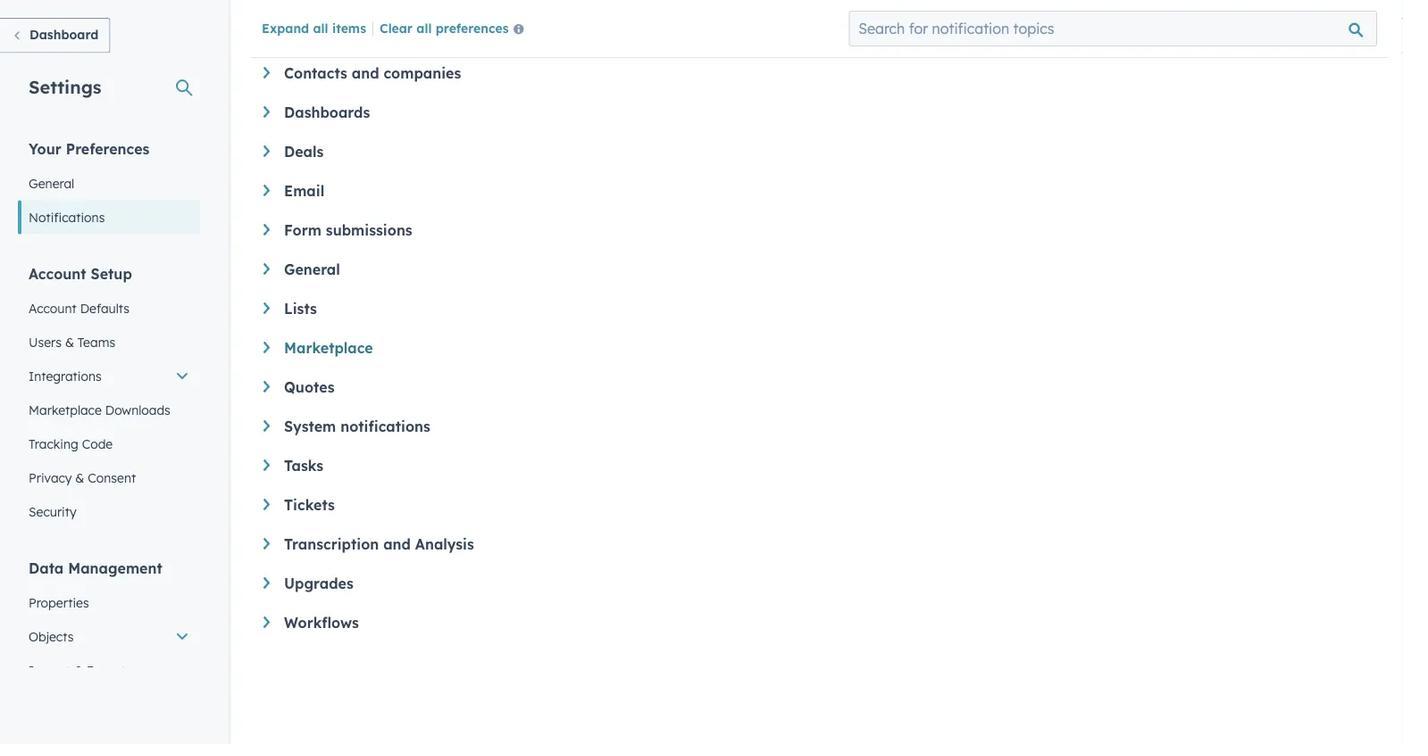 Task type: describe. For each thing, give the bounding box(es) containing it.
preferences
[[66, 140, 150, 158]]

settings
[[29, 75, 101, 98]]

users & teams link
[[18, 326, 200, 360]]

& for consent
[[75, 470, 84, 486]]

setup
[[91, 265, 132, 283]]

import & export
[[29, 663, 126, 679]]

general button
[[263, 261, 1371, 279]]

your preferences
[[29, 140, 150, 158]]

items
[[332, 20, 366, 36]]

all for expand
[[313, 20, 328, 36]]

expand all items button
[[262, 20, 366, 36]]

contacts and companies
[[284, 64, 461, 82]]

import & export link
[[18, 654, 200, 688]]

expand all items
[[262, 20, 366, 36]]

workflows
[[284, 615, 359, 632]]

properties link
[[18, 586, 200, 620]]

dashboard link
[[0, 18, 110, 53]]

tracking code
[[29, 436, 113, 452]]

code
[[82, 436, 113, 452]]

management
[[68, 560, 162, 577]]

caret image for lists
[[263, 303, 270, 314]]

1 horizontal spatial general
[[284, 261, 340, 279]]

tasks
[[284, 457, 324, 475]]

caret image for transcription and analysis
[[263, 539, 270, 550]]

dashboard
[[29, 27, 99, 42]]

transcription and analysis button
[[263, 536, 1371, 554]]

privacy & consent
[[29, 470, 136, 486]]

marketplace button
[[263, 339, 1371, 357]]

caret image for form submissions
[[263, 224, 270, 236]]

clear all preferences
[[380, 20, 509, 36]]

account for account defaults
[[29, 301, 77, 316]]

marketplace downloads link
[[18, 393, 200, 427]]

caret image for tickets
[[263, 499, 270, 511]]

marketplace for marketplace downloads
[[29, 402, 102, 418]]

dashboards button
[[263, 104, 1371, 121]]

clear all preferences button
[[380, 19, 531, 40]]

preferences
[[436, 20, 509, 36]]

expand
[[262, 20, 309, 36]]

caret image for workflows
[[263, 617, 270, 629]]

account defaults link
[[18, 292, 200, 326]]

dashboards
[[284, 104, 370, 121]]

deals button
[[263, 143, 1371, 161]]

companies
[[384, 64, 461, 82]]

submissions
[[326, 222, 412, 239]]

privacy & consent link
[[18, 461, 200, 495]]

caret image for email
[[263, 185, 270, 196]]

caret image for deals
[[263, 146, 270, 157]]

transcription and analysis
[[284, 536, 474, 554]]

data
[[29, 560, 64, 577]]

account setup element
[[18, 264, 200, 529]]

general inside your preferences element
[[29, 176, 74, 191]]

consent
[[88, 470, 136, 486]]

data management
[[29, 560, 162, 577]]

integrations button
[[18, 360, 200, 393]]

system
[[284, 418, 336, 436]]

system notifications
[[284, 418, 430, 436]]

downloads
[[105, 402, 170, 418]]



Task type: vqa. For each thing, say whether or not it's contained in the screenshot.
notifications
yes



Task type: locate. For each thing, give the bounding box(es) containing it.
1 horizontal spatial and
[[383, 536, 411, 554]]

tracking code link
[[18, 427, 200, 461]]

caret image
[[263, 67, 270, 78], [263, 342, 270, 354], [263, 421, 270, 432], [263, 460, 270, 471], [263, 539, 270, 550]]

form
[[284, 222, 321, 239]]

general link
[[18, 167, 200, 201]]

and left analysis
[[383, 536, 411, 554]]

caret image inside form submissions dropdown button
[[263, 224, 270, 236]]

users
[[29, 335, 62, 350]]

form submissions button
[[263, 222, 1371, 239]]

marketplace inside account setup 'element'
[[29, 402, 102, 418]]

5 caret image from the top
[[263, 263, 270, 275]]

3 caret image from the top
[[263, 185, 270, 196]]

caret image inside tasks 'dropdown button'
[[263, 460, 270, 471]]

import
[[29, 663, 70, 679]]

caret image for general
[[263, 263, 270, 275]]

general down your
[[29, 176, 74, 191]]

caret image
[[263, 106, 270, 118], [263, 146, 270, 157], [263, 185, 270, 196], [263, 224, 270, 236], [263, 263, 270, 275], [263, 303, 270, 314], [263, 381, 270, 393], [263, 499, 270, 511], [263, 578, 270, 589], [263, 617, 270, 629]]

1 vertical spatial general
[[284, 261, 340, 279]]

2 vertical spatial &
[[74, 663, 83, 679]]

marketplace down integrations
[[29, 402, 102, 418]]

0 horizontal spatial marketplace
[[29, 402, 102, 418]]

notifications link
[[18, 201, 200, 234]]

all
[[313, 20, 328, 36], [416, 20, 432, 36]]

1 account from the top
[[29, 265, 86, 283]]

all for clear
[[416, 20, 432, 36]]

caret image inside transcription and analysis dropdown button
[[263, 539, 270, 550]]

0 horizontal spatial general
[[29, 176, 74, 191]]

caret image for quotes
[[263, 381, 270, 393]]

caret image inside the general dropdown button
[[263, 263, 270, 275]]

account setup
[[29, 265, 132, 283]]

notifications
[[29, 209, 105, 225]]

all right clear
[[416, 20, 432, 36]]

caret image for tasks
[[263, 460, 270, 471]]

privacy
[[29, 470, 72, 486]]

& inside data management element
[[74, 663, 83, 679]]

your preferences element
[[18, 139, 200, 234]]

caret image inside tickets dropdown button
[[263, 499, 270, 511]]

Search for notification topics search field
[[849, 11, 1377, 46]]

0 horizontal spatial and
[[352, 64, 379, 82]]

0 vertical spatial account
[[29, 265, 86, 283]]

caret image inside email dropdown button
[[263, 185, 270, 196]]

users & teams
[[29, 335, 115, 350]]

tickets button
[[263, 497, 1371, 514]]

caret image inside the quotes dropdown button
[[263, 381, 270, 393]]

caret image for dashboards
[[263, 106, 270, 118]]

account up account defaults
[[29, 265, 86, 283]]

deals
[[284, 143, 324, 161]]

objects button
[[18, 620, 200, 654]]

1 vertical spatial marketplace
[[29, 402, 102, 418]]

tickets
[[284, 497, 335, 514]]

1 all from the left
[[313, 20, 328, 36]]

teams
[[78, 335, 115, 350]]

3 caret image from the top
[[263, 421, 270, 432]]

export
[[86, 663, 126, 679]]

and down items
[[352, 64, 379, 82]]

1 caret image from the top
[[263, 106, 270, 118]]

4 caret image from the top
[[263, 460, 270, 471]]

general down form
[[284, 261, 340, 279]]

0 horizontal spatial all
[[313, 20, 328, 36]]

& right users
[[65, 335, 74, 350]]

0 vertical spatial marketplace
[[284, 339, 373, 357]]

1 vertical spatial account
[[29, 301, 77, 316]]

notifications
[[340, 418, 430, 436]]

caret image for marketplace
[[263, 342, 270, 354]]

quotes
[[284, 379, 334, 397]]

10 caret image from the top
[[263, 617, 270, 629]]

analysis
[[415, 536, 474, 554]]

marketplace downloads
[[29, 402, 170, 418]]

9 caret image from the top
[[263, 578, 270, 589]]

upgrades
[[284, 575, 354, 593]]

caret image inside contacts and companies dropdown button
[[263, 67, 270, 78]]

caret image for contacts and companies
[[263, 67, 270, 78]]

8 caret image from the top
[[263, 499, 270, 511]]

2 all from the left
[[416, 20, 432, 36]]

general
[[29, 176, 74, 191], [284, 261, 340, 279]]

4 caret image from the top
[[263, 224, 270, 236]]

all inside button
[[416, 20, 432, 36]]

email
[[284, 182, 324, 200]]

0 vertical spatial &
[[65, 335, 74, 350]]

tasks button
[[263, 457, 1371, 475]]

account
[[29, 265, 86, 283], [29, 301, 77, 316]]

defaults
[[80, 301, 129, 316]]

1 horizontal spatial marketplace
[[284, 339, 373, 357]]

account defaults
[[29, 301, 129, 316]]

caret image inside marketplace dropdown button
[[263, 342, 270, 354]]

caret image inside workflows dropdown button
[[263, 617, 270, 629]]

6 caret image from the top
[[263, 303, 270, 314]]

5 caret image from the top
[[263, 539, 270, 550]]

and for contacts
[[352, 64, 379, 82]]

caret image for upgrades
[[263, 578, 270, 589]]

upgrades button
[[263, 575, 1371, 593]]

marketplace up quotes
[[284, 339, 373, 357]]

contacts and companies button
[[263, 64, 1371, 82]]

and for transcription
[[383, 536, 411, 554]]

workflows button
[[263, 615, 1371, 632]]

caret image inside deals dropdown button
[[263, 146, 270, 157]]

1 horizontal spatial all
[[416, 20, 432, 36]]

lists button
[[263, 300, 1371, 318]]

data management element
[[18, 559, 200, 722]]

clear
[[380, 20, 413, 36]]

0 vertical spatial and
[[352, 64, 379, 82]]

2 caret image from the top
[[263, 342, 270, 354]]

2 caret image from the top
[[263, 146, 270, 157]]

& left export
[[74, 663, 83, 679]]

& for export
[[74, 663, 83, 679]]

security link
[[18, 495, 200, 529]]

quotes button
[[263, 379, 1371, 397]]

1 vertical spatial &
[[75, 470, 84, 486]]

and
[[352, 64, 379, 82], [383, 536, 411, 554]]

security
[[29, 504, 76, 520]]

& for teams
[[65, 335, 74, 350]]

account up users
[[29, 301, 77, 316]]

all left items
[[313, 20, 328, 36]]

email button
[[263, 182, 1371, 200]]

marketplace
[[284, 339, 373, 357], [29, 402, 102, 418]]

& right privacy
[[75, 470, 84, 486]]

contacts
[[284, 64, 347, 82]]

&
[[65, 335, 74, 350], [75, 470, 84, 486], [74, 663, 83, 679]]

caret image inside system notifications dropdown button
[[263, 421, 270, 432]]

caret image inside lists dropdown button
[[263, 303, 270, 314]]

properties
[[29, 595, 89, 611]]

caret image inside upgrades dropdown button
[[263, 578, 270, 589]]

your
[[29, 140, 61, 158]]

system notifications button
[[263, 418, 1371, 436]]

tracking
[[29, 436, 78, 452]]

caret image for system notifications
[[263, 421, 270, 432]]

marketplace for marketplace
[[284, 339, 373, 357]]

1 vertical spatial and
[[383, 536, 411, 554]]

2 account from the top
[[29, 301, 77, 316]]

form submissions
[[284, 222, 412, 239]]

lists
[[284, 300, 317, 318]]

integrations
[[29, 368, 102, 384]]

caret image inside dashboards dropdown button
[[263, 106, 270, 118]]

account for account setup
[[29, 265, 86, 283]]

transcription
[[284, 536, 379, 554]]

1 caret image from the top
[[263, 67, 270, 78]]

objects
[[29, 629, 74, 645]]

0 vertical spatial general
[[29, 176, 74, 191]]

7 caret image from the top
[[263, 381, 270, 393]]



